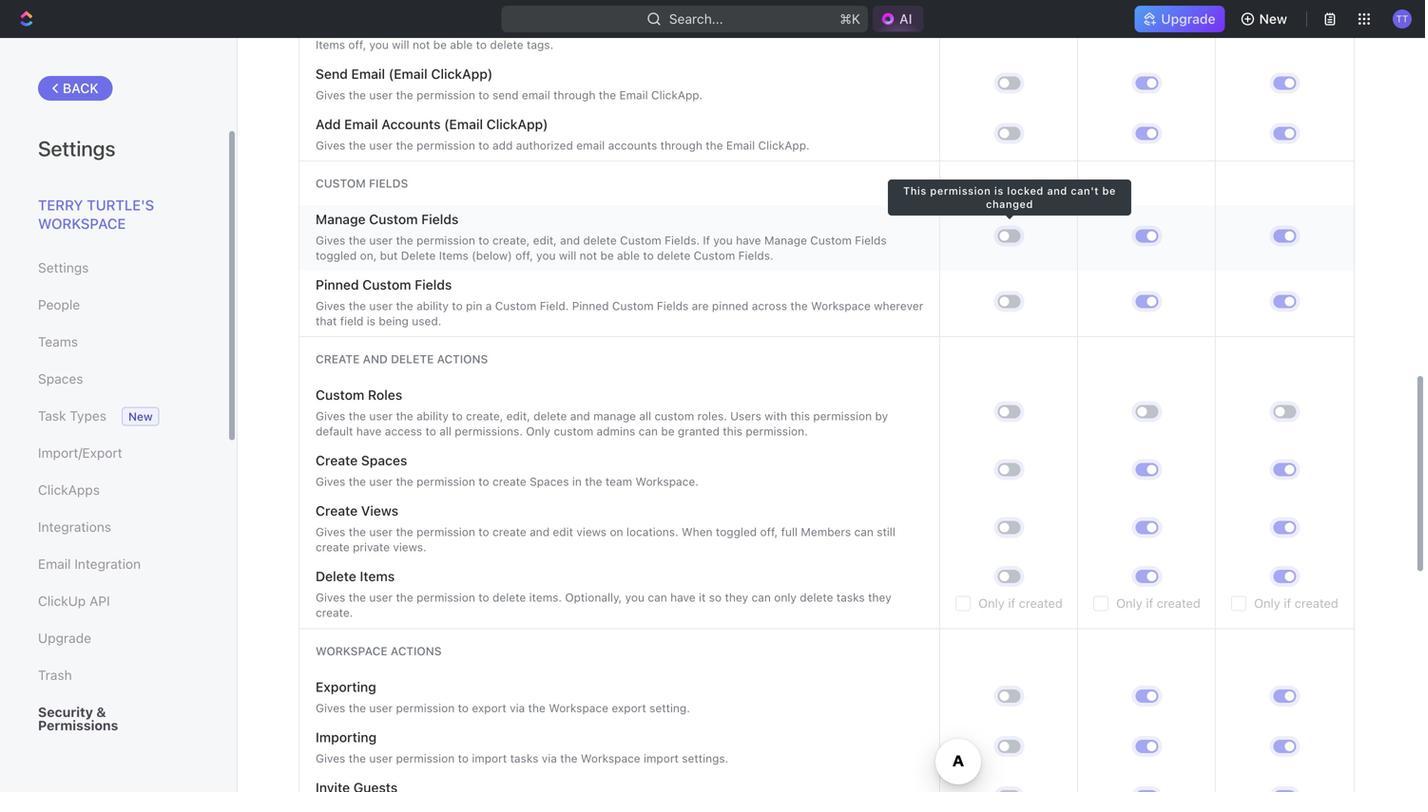 Task type: vqa. For each thing, say whether or not it's contained in the screenshot.
it on the bottom of the page
yes



Task type: describe. For each thing, give the bounding box(es) containing it.
accounts
[[382, 116, 441, 132]]

send email (email clickapp) gives the user the permission to send email through the email clickapp.
[[316, 66, 703, 102]]

spaces link
[[38, 363, 189, 396]]

used.
[[412, 315, 441, 328]]

send
[[316, 66, 348, 82]]

1 horizontal spatial this
[[790, 410, 810, 423]]

gives inside pinned custom fields gives the user the ability to pin a custom field. pinned custom fields are pinned across the workspace wherever that field is being used.
[[316, 299, 345, 313]]

off, inside manage custom fields gives the user the permission to create, edit, and delete custom fields. if you have manage custom fields toggled on, but delete items (below) off, you will not be able to delete custom fields.
[[515, 249, 533, 262]]

through inside add email accounts (email clickapp) gives the user the permission to add authorized email accounts through the email clickapp.
[[660, 139, 703, 152]]

edit
[[553, 526, 573, 539]]

people link
[[38, 289, 189, 321]]

views
[[361, 503, 398, 519]]

permission inside create views gives the user the permission to create and edit views on locations. when toggled off, full members can still create private views.
[[417, 526, 475, 539]]

back link
[[38, 76, 113, 101]]

clickapp. inside send email (email clickapp) gives the user the permission to send email through the email clickapp.
[[651, 88, 703, 102]]

integrations link
[[38, 512, 189, 544]]

tasks inside delete items gives the user the permission to delete items. optionally, you can have it so they can only delete tasks they create.
[[837, 592, 865, 605]]

new inside settings element
[[128, 410, 153, 424]]

gives inside send email (email clickapp) gives the user the permission to send email through the email clickapp.
[[316, 88, 345, 102]]

tt
[[1396, 13, 1409, 24]]

⌘k
[[840, 11, 861, 27]]

toggled inside create views gives the user the permission to create and edit views on locations. when toggled off, full members can still create private views.
[[716, 526, 757, 539]]

task
[[38, 408, 66, 424]]

default
[[316, 425, 353, 438]]

that
[[316, 315, 337, 328]]

email inside settings element
[[38, 557, 71, 572]]

trash
[[38, 668, 72, 684]]

search...
[[669, 11, 723, 27]]

exporting gives the user permission to export via the workspace export setting.
[[316, 680, 690, 715]]

permission inside add email accounts (email clickapp) gives the user the permission to add authorized email accounts through the email clickapp.
[[417, 139, 475, 152]]

be for manage custom fields
[[600, 249, 614, 262]]

permission inside custom roles gives the user the ability to create, edit, delete and manage all custom roles. users with this permission by default have access to all permissions. only custom admins can be granted this permission.
[[813, 410, 872, 423]]

trash link
[[38, 660, 189, 692]]

manage custom fields gives the user the permission to create, edit, and delete custom fields. if you have manage custom fields toggled on, but delete items (below) off, you will not be able to delete custom fields.
[[316, 211, 887, 262]]

if inside gives the user the permission to create, edit, and delete tags. if you have manage tags toggled on, but delete items off, you will not be able to delete tags.
[[650, 23, 657, 36]]

so
[[709, 592, 722, 605]]

can left only
[[752, 592, 771, 605]]

0 vertical spatial pinned
[[316, 277, 359, 293]]

add email accounts (email clickapp) gives the user the permission to add authorized email accounts through the email clickapp.
[[316, 116, 810, 152]]

manage inside gives the user the permission to create, edit, and delete tags. if you have manage tags toggled on, but delete items off, you will not be able to delete tags.
[[711, 23, 754, 36]]

1 horizontal spatial upgrade link
[[1135, 6, 1225, 32]]

2 vertical spatial spaces
[[530, 475, 569, 489]]

delete inside delete items gives the user the permission to delete items. optionally, you can have it so they can only delete tasks they create.
[[316, 569, 356, 585]]

delete items gives the user the permission to delete items. optionally, you can have it so they can only delete tasks they create.
[[316, 569, 892, 620]]

being
[[379, 315, 409, 328]]

you inside delete items gives the user the permission to delete items. optionally, you can have it so they can only delete tasks they create.
[[625, 592, 645, 605]]

2 created from the left
[[1157, 597, 1201, 611]]

access
[[385, 425, 422, 438]]

to inside the importing gives the user permission to import tasks via the workspace import settings.
[[458, 752, 469, 766]]

permissions
[[38, 718, 118, 734]]

edit, inside gives the user the permission to create, edit, and delete tags. if you have manage tags toggled on, but delete items off, you will not be able to delete tags.
[[533, 23, 557, 36]]

security
[[38, 705, 93, 721]]

field
[[340, 315, 364, 328]]

across
[[752, 299, 787, 313]]

to inside send email (email clickapp) gives the user the permission to send email through the email clickapp.
[[478, 88, 489, 102]]

ai button
[[873, 6, 924, 32]]

2 vertical spatial manage
[[764, 234, 807, 247]]

0 horizontal spatial upgrade link
[[38, 623, 189, 655]]

2 import from the left
[[644, 752, 679, 766]]

be inside gives the user the permission to create, edit, and delete tags. if you have manage tags toggled on, but delete items off, you will not be able to delete tags.
[[433, 38, 447, 51]]

if inside manage custom fields gives the user the permission to create, edit, and delete custom fields. if you have manage custom fields toggled on, but delete items (below) off, you will not be able to delete custom fields.
[[703, 234, 710, 247]]

gives inside gives the user the permission to create, edit, and delete tags. if you have manage tags toggled on, but delete items off, you will not be able to delete tags.
[[316, 23, 345, 36]]

security & permissions link
[[38, 697, 189, 743]]

private
[[353, 541, 390, 554]]

ability inside pinned custom fields gives the user the ability to pin a custom field. pinned custom fields are pinned across the workspace wherever that field is being used.
[[417, 299, 449, 313]]

user inside create views gives the user the permission to create and edit views on locations. when toggled off, full members can still create private views.
[[369, 526, 393, 539]]

delete down used.
[[391, 353, 434, 366]]

terry
[[38, 197, 83, 213]]

1 horizontal spatial upgrade
[[1161, 11, 1216, 27]]

permission inside exporting gives the user permission to export via the workspace export setting.
[[396, 702, 455, 715]]

gives inside custom roles gives the user the ability to create, edit, delete and manage all custom roles. users with this permission by default have access to all permissions. only custom admins can be granted this permission.
[[316, 410, 345, 423]]

when
[[682, 526, 713, 539]]

have inside delete items gives the user the permission to delete items. optionally, you can have it so they can only delete tasks they create.
[[670, 592, 696, 605]]

to inside exporting gives the user permission to export via the workspace export setting.
[[458, 702, 469, 715]]

user inside exporting gives the user permission to export via the workspace export setting.
[[369, 702, 393, 715]]

(email inside send email (email clickapp) gives the user the permission to send email through the email clickapp.
[[389, 66, 428, 82]]

not inside manage custom fields gives the user the permission to create, edit, and delete custom fields. if you have manage custom fields toggled on, but delete items (below) off, you will not be able to delete custom fields.
[[580, 249, 597, 262]]

in
[[572, 475, 582, 489]]

workspace inside terry turtle's workspace
[[38, 215, 126, 232]]

add
[[492, 139, 513, 152]]

2 settings from the top
[[38, 260, 89, 276]]

teams link
[[38, 326, 189, 358]]

items inside gives the user the permission to create, edit, and delete tags. if you have manage tags toggled on, but delete items off, you will not be able to delete tags.
[[316, 38, 345, 51]]

importing
[[316, 730, 377, 746]]

gives the user the permission to create, edit, and delete tags. if you have manage tags toggled on, but delete items off, you will not be able to delete tags.
[[316, 23, 906, 51]]

only inside custom roles gives the user the ability to create, edit, delete and manage all custom roles. users with this permission by default have access to all permissions. only custom admins can be granted this permission.
[[526, 425, 551, 438]]

add
[[316, 116, 341, 132]]

optionally,
[[565, 592, 622, 605]]

0 vertical spatial tags.
[[620, 23, 647, 36]]

pin
[[466, 299, 482, 313]]

integrations
[[38, 520, 111, 535]]

create, inside gives the user the permission to create, edit, and delete tags. if you have manage tags toggled on, but delete items off, you will not be able to delete tags.
[[492, 23, 530, 36]]

admins
[[597, 425, 635, 438]]

exporting
[[316, 680, 376, 695]]

create, inside custom roles gives the user the ability to create, edit, delete and manage all custom roles. users with this permission by default have access to all permissions. only custom admins can be granted this permission.
[[466, 410, 503, 423]]

are
[[692, 299, 709, 313]]

ai
[[900, 11, 912, 27]]

clickup api link
[[38, 586, 189, 618]]

clickapp) inside send email (email clickapp) gives the user the permission to send email through the email clickapp.
[[431, 66, 493, 82]]

tasks inside the importing gives the user permission to import tasks via the workspace import settings.
[[510, 752, 539, 766]]

teams
[[38, 334, 78, 350]]

via inside exporting gives the user permission to export via the workspace export setting.
[[510, 702, 525, 715]]

gives inside add email accounts (email clickapp) gives the user the permission to add authorized email accounts through the email clickapp.
[[316, 139, 345, 152]]

turtle's
[[87, 197, 154, 213]]

members
[[801, 526, 851, 539]]

but inside manage custom fields gives the user the permission to create, edit, and delete custom fields. if you have manage custom fields toggled on, but delete items (below) off, you will not be able to delete custom fields.
[[380, 249, 398, 262]]

workspace inside the importing gives the user permission to import tasks via the workspace import settings.
[[581, 752, 640, 766]]

be for custom roles
[[661, 425, 675, 438]]

team
[[606, 475, 632, 489]]

full
[[781, 526, 798, 539]]

pinned
[[712, 299, 749, 313]]

create for and
[[316, 353, 360, 366]]

settings element
[[0, 38, 238, 793]]

but inside gives the user the permission to create, edit, and delete tags. if you have manage tags toggled on, but delete items off, you will not be able to delete tags.
[[850, 23, 868, 36]]

create for views
[[316, 503, 358, 519]]

0 vertical spatial custom
[[655, 410, 694, 423]]

workspace.
[[636, 475, 699, 489]]

0 vertical spatial actions
[[437, 353, 488, 366]]

field.
[[540, 299, 569, 313]]

it
[[699, 592, 706, 605]]

1 if from the left
[[1008, 597, 1016, 611]]

roles
[[368, 387, 402, 403]]

to inside 'create spaces gives the user the permission to create spaces in the team workspace.'
[[478, 475, 489, 489]]

can left it
[[648, 592, 667, 605]]

1 vertical spatial all
[[439, 425, 452, 438]]

&
[[96, 705, 106, 721]]

through inside send email (email clickapp) gives the user the permission to send email through the email clickapp.
[[553, 88, 596, 102]]

and inside custom roles gives the user the ability to create, edit, delete and manage all custom roles. users with this permission by default have access to all permissions. only custom admins can be granted this permission.
[[570, 410, 590, 423]]

task types
[[38, 408, 106, 424]]

import/export link
[[38, 437, 189, 470]]

locations.
[[626, 526, 679, 539]]

email inside add email accounts (email clickapp) gives the user the permission to add authorized email accounts through the email clickapp.
[[576, 139, 605, 152]]

user inside pinned custom fields gives the user the ability to pin a custom field. pinned custom fields are pinned across the workspace wherever that field is being used.
[[369, 299, 393, 313]]

gives inside manage custom fields gives the user the permission to create, edit, and delete custom fields. if you have manage custom fields toggled on, but delete items (below) off, you will not be able to delete custom fields.
[[316, 234, 345, 247]]

have inside gives the user the permission to create, edit, and delete tags. if you have manage tags toggled on, but delete items off, you will not be able to delete tags.
[[683, 23, 708, 36]]

items.
[[529, 592, 562, 605]]

views.
[[393, 541, 427, 554]]

importing gives the user permission to import tasks via the workspace import settings.
[[316, 730, 729, 766]]

permission inside gives the user the permission to create, edit, and delete tags. if you have manage tags toggled on, but delete items off, you will not be able to delete tags.
[[417, 23, 475, 36]]

create.
[[316, 607, 353, 620]]

on
[[610, 526, 623, 539]]

items inside manage custom fields gives the user the permission to create, edit, and delete custom fields. if you have manage custom fields toggled on, but delete items (below) off, you will not be able to delete custom fields.
[[439, 249, 469, 262]]

back
[[63, 80, 99, 96]]

security & permissions
[[38, 705, 118, 734]]

1 horizontal spatial spaces
[[361, 453, 407, 469]]

create for create spaces
[[492, 475, 526, 489]]

1 export from the left
[[472, 702, 506, 715]]

off, inside gives the user the permission to create, edit, and delete tags. if you have manage tags toggled on, but delete items off, you will not be able to delete tags.
[[348, 38, 366, 51]]

granted
[[678, 425, 720, 438]]

views
[[577, 526, 607, 539]]

workspace inside exporting gives the user permission to export via the workspace export setting.
[[549, 702, 608, 715]]

custom roles gives the user the ability to create, edit, delete and manage all custom roles. users with this permission by default have access to all permissions. only custom admins can be granted this permission.
[[316, 387, 888, 438]]

1 created from the left
[[1019, 597, 1063, 611]]

1 import from the left
[[472, 752, 507, 766]]

via inside the importing gives the user permission to import tasks via the workspace import settings.
[[542, 752, 557, 766]]

1 vertical spatial tags.
[[527, 38, 553, 51]]



Task type: locate. For each thing, give the bounding box(es) containing it.
0 horizontal spatial new
[[128, 410, 153, 424]]

0 vertical spatial upgrade
[[1161, 11, 1216, 27]]

create
[[492, 475, 526, 489], [492, 526, 526, 539], [316, 541, 350, 554]]

can inside create views gives the user the permission to create and edit views on locations. when toggled off, full members can still create private views.
[[854, 526, 874, 539]]

0 vertical spatial settings
[[38, 136, 115, 161]]

2 create from the top
[[316, 453, 358, 469]]

1 only if created from the left
[[978, 597, 1063, 611]]

8 user from the top
[[369, 526, 393, 539]]

delete up used.
[[401, 249, 436, 262]]

clickapp. inside add email accounts (email clickapp) gives the user the permission to add authorized email accounts through the email clickapp.
[[758, 139, 810, 152]]

if up 'are'
[[703, 234, 710, 247]]

email integration link
[[38, 549, 189, 581]]

tasks right only
[[837, 592, 865, 605]]

will inside gives the user the permission to create, edit, and delete tags. if you have manage tags toggled on, but delete items off, you will not be able to delete tags.
[[392, 38, 409, 51]]

1 vertical spatial email
[[576, 139, 605, 152]]

1 vertical spatial pinned
[[572, 299, 609, 313]]

you
[[660, 23, 680, 36], [369, 38, 389, 51], [713, 234, 733, 247], [536, 249, 556, 262], [625, 592, 645, 605]]

spaces left in
[[530, 475, 569, 489]]

2 export from the left
[[612, 702, 646, 715]]

custom inside custom roles gives the user the ability to create, edit, delete and manage all custom roles. users with this permission by default have access to all permissions. only custom admins can be granted this permission.
[[316, 387, 364, 403]]

toggled right tags
[[786, 23, 827, 36]]

be left granted
[[661, 425, 675, 438]]

toggled
[[786, 23, 827, 36], [316, 249, 357, 262], [716, 526, 757, 539]]

tt button
[[1387, 4, 1418, 34]]

able inside manage custom fields gives the user the permission to create, edit, and delete custom fields. if you have manage custom fields toggled on, but delete items (below) off, you will not be able to delete custom fields.
[[617, 249, 640, 262]]

user inside delete items gives the user the permission to delete items. optionally, you can have it so they can only delete tasks they create.
[[369, 592, 393, 605]]

still
[[877, 526, 896, 539]]

items
[[316, 38, 345, 51], [439, 249, 469, 262], [360, 569, 395, 585]]

1 horizontal spatial if
[[1146, 597, 1153, 611]]

settings up people on the left top of page
[[38, 260, 89, 276]]

user inside send email (email clickapp) gives the user the permission to send email through the email clickapp.
[[369, 88, 393, 102]]

2 horizontal spatial off,
[[760, 526, 778, 539]]

6 gives from the top
[[316, 410, 345, 423]]

2 vertical spatial be
[[661, 425, 675, 438]]

gives inside exporting gives the user permission to export via the workspace export setting.
[[316, 702, 345, 715]]

via down exporting gives the user permission to export via the workspace export setting.
[[542, 752, 557, 766]]

the
[[349, 23, 366, 36], [396, 23, 413, 36], [349, 88, 366, 102], [396, 88, 413, 102], [599, 88, 616, 102], [349, 139, 366, 152], [396, 139, 413, 152], [706, 139, 723, 152], [349, 234, 366, 247], [396, 234, 413, 247], [349, 299, 366, 313], [396, 299, 413, 313], [791, 299, 808, 313], [349, 410, 366, 423], [396, 410, 413, 423], [349, 475, 366, 489], [396, 475, 413, 489], [585, 475, 602, 489], [349, 526, 366, 539], [396, 526, 413, 539], [349, 592, 366, 605], [396, 592, 413, 605], [349, 702, 366, 715], [528, 702, 546, 715], [349, 752, 366, 766], [560, 752, 578, 766]]

upgrade link left new button
[[1135, 6, 1225, 32]]

1 they from the left
[[725, 592, 748, 605]]

0 vertical spatial create,
[[492, 23, 530, 36]]

and up send email (email clickapp) gives the user the permission to send email through the email clickapp.
[[560, 23, 580, 36]]

can inside custom roles gives the user the ability to create, edit, delete and manage all custom roles. users with this permission by default have access to all permissions. only custom admins can be granted this permission.
[[639, 425, 658, 438]]

clickup api
[[38, 594, 110, 609]]

types
[[70, 408, 106, 424]]

7 gives from the top
[[316, 475, 345, 489]]

to inside pinned custom fields gives the user the ability to pin a custom field. pinned custom fields are pinned across the workspace wherever that field is being used.
[[452, 299, 463, 313]]

a
[[486, 299, 492, 313]]

3 if from the left
[[1284, 597, 1291, 611]]

gives inside delete items gives the user the permission to delete items. optionally, you can have it so they can only delete tasks they create.
[[316, 592, 345, 605]]

1 horizontal spatial clickapp.
[[758, 139, 810, 152]]

tasks
[[837, 592, 865, 605], [510, 752, 539, 766]]

create for create views
[[492, 526, 526, 539]]

delete up create.
[[316, 569, 356, 585]]

workspace inside pinned custom fields gives the user the ability to pin a custom field. pinned custom fields are pinned across the workspace wherever that field is being used.
[[811, 299, 871, 313]]

0 vertical spatial new
[[1259, 11, 1287, 27]]

but
[[850, 23, 868, 36], [380, 249, 398, 262]]

1 horizontal spatial fields.
[[738, 249, 774, 262]]

5 gives from the top
[[316, 299, 345, 313]]

email
[[351, 66, 385, 82], [619, 88, 648, 102], [344, 116, 378, 132], [726, 139, 755, 152], [38, 557, 71, 572]]

user inside gives the user the permission to create, edit, and delete tags. if you have manage tags toggled on, but delete items off, you will not be able to delete tags.
[[369, 23, 393, 36]]

create for spaces
[[316, 453, 358, 469]]

2 horizontal spatial items
[[439, 249, 469, 262]]

permissions.
[[455, 425, 523, 438]]

to inside add email accounts (email clickapp) gives the user the permission to add authorized email accounts through the email clickapp.
[[478, 139, 489, 152]]

but up the being
[[380, 249, 398, 262]]

1 user from the top
[[369, 23, 393, 36]]

items left (below)
[[439, 249, 469, 262]]

2 vertical spatial create
[[316, 541, 350, 554]]

gives inside create views gives the user the permission to create and edit views on locations. when toggled off, full members can still create private views.
[[316, 526, 345, 539]]

edit, up send email (email clickapp) gives the user the permission to send email through the email clickapp.
[[533, 23, 557, 36]]

0 vertical spatial tasks
[[837, 592, 865, 605]]

1 vertical spatial create,
[[492, 234, 530, 247]]

have up pinned
[[736, 234, 761, 247]]

able
[[450, 38, 473, 51], [617, 249, 640, 262]]

create down permissions. at the bottom of page
[[492, 475, 526, 489]]

1 ability from the top
[[417, 299, 449, 313]]

0 horizontal spatial email
[[522, 88, 550, 102]]

2 horizontal spatial created
[[1295, 597, 1339, 611]]

1 vertical spatial will
[[559, 249, 576, 262]]

workspace up the exporting
[[316, 645, 388, 658]]

0 vertical spatial spaces
[[38, 371, 83, 387]]

1 horizontal spatial able
[[617, 249, 640, 262]]

not
[[413, 38, 430, 51], [580, 249, 597, 262]]

and inside gives the user the permission to create, edit, and delete tags. if you have manage tags toggled on, but delete items off, you will not be able to delete tags.
[[560, 23, 580, 36]]

8 gives from the top
[[316, 526, 345, 539]]

1 horizontal spatial on,
[[830, 23, 847, 36]]

0 vertical spatial manage
[[711, 23, 754, 36]]

create, inside manage custom fields gives the user the permission to create, edit, and delete custom fields. if you have manage custom fields toggled on, but delete items (below) off, you will not be able to delete custom fields.
[[492, 234, 530, 247]]

roles.
[[697, 410, 727, 423]]

4 user from the top
[[369, 234, 393, 247]]

3 gives from the top
[[316, 139, 345, 152]]

1 vertical spatial be
[[600, 249, 614, 262]]

toggled up that
[[316, 249, 357, 262]]

all right access
[[439, 425, 452, 438]]

1 horizontal spatial all
[[639, 410, 651, 423]]

0 vertical spatial all
[[639, 410, 651, 423]]

5 user from the top
[[369, 299, 393, 313]]

9 gives from the top
[[316, 592, 345, 605]]

0 vertical spatial on,
[[830, 23, 847, 36]]

edit,
[[533, 23, 557, 36], [533, 234, 557, 247], [506, 410, 530, 423]]

3 user from the top
[[369, 139, 393, 152]]

1 horizontal spatial custom
[[655, 410, 694, 423]]

create spaces gives the user the permission to create spaces in the team workspace.
[[316, 453, 699, 489]]

(below)
[[472, 249, 512, 262]]

1 vertical spatial manage
[[316, 211, 366, 227]]

ability inside custom roles gives the user the ability to create, edit, delete and manage all custom roles. users with this permission by default have access to all permissions. only custom admins can be granted this permission.
[[417, 410, 449, 423]]

api
[[89, 594, 110, 609]]

custom up granted
[[655, 410, 694, 423]]

email integration
[[38, 557, 141, 572]]

delete right ⌘k
[[871, 23, 906, 36]]

manage left tags
[[711, 23, 754, 36]]

terry turtle's workspace
[[38, 197, 154, 232]]

with
[[765, 410, 787, 423]]

items up send
[[316, 38, 345, 51]]

clickup
[[38, 594, 86, 609]]

settings link
[[38, 252, 189, 284]]

2 horizontal spatial toggled
[[786, 23, 827, 36]]

have left tags
[[683, 23, 708, 36]]

2 only if created from the left
[[1116, 597, 1201, 611]]

1 horizontal spatial but
[[850, 23, 868, 36]]

workspace left 'settings.'
[[581, 752, 640, 766]]

to inside delete items gives the user the permission to delete items. optionally, you can have it so they can only delete tasks they create.
[[478, 592, 489, 605]]

1 horizontal spatial manage
[[711, 23, 754, 36]]

email right the 'send'
[[522, 88, 550, 102]]

permission.
[[746, 425, 808, 438]]

0 horizontal spatial they
[[725, 592, 748, 605]]

ability up access
[[417, 410, 449, 423]]

upgrade inside settings element
[[38, 631, 91, 647]]

custom
[[316, 177, 366, 190], [369, 211, 418, 227], [620, 234, 661, 247], [810, 234, 852, 247], [694, 249, 735, 262], [362, 277, 411, 293], [495, 299, 537, 313], [612, 299, 654, 313], [316, 387, 364, 403]]

fields. up across
[[738, 249, 774, 262]]

3 create from the top
[[316, 503, 358, 519]]

pinned right field.
[[572, 299, 609, 313]]

1 vertical spatial fields.
[[738, 249, 774, 262]]

1 vertical spatial create
[[492, 526, 526, 539]]

create left views
[[316, 503, 358, 519]]

on, left ai button
[[830, 23, 847, 36]]

permission
[[417, 23, 475, 36], [417, 88, 475, 102], [417, 139, 475, 152], [417, 234, 475, 247], [813, 410, 872, 423], [417, 475, 475, 489], [417, 526, 475, 539], [417, 592, 475, 605], [396, 702, 455, 715], [396, 752, 455, 766]]

and left edit
[[530, 526, 550, 539]]

but left ai button
[[850, 23, 868, 36]]

toggled inside manage custom fields gives the user the permission to create, edit, and delete custom fields. if you have manage custom fields toggled on, but delete items (below) off, you will not be able to delete custom fields.
[[316, 249, 357, 262]]

only
[[774, 592, 797, 605]]

not up the accounts
[[413, 38, 430, 51]]

created
[[1019, 597, 1063, 611], [1157, 597, 1201, 611], [1295, 597, 1339, 611]]

import left 'settings.'
[[644, 752, 679, 766]]

custom fields
[[316, 177, 408, 190]]

pinned custom fields gives the user the ability to pin a custom field. pinned custom fields are pinned across the workspace wherever that field is being used.
[[316, 277, 923, 328]]

0 vertical spatial create
[[316, 353, 360, 366]]

ability
[[417, 299, 449, 313], [417, 410, 449, 423]]

fields. up 'are'
[[665, 234, 700, 247]]

9 user from the top
[[369, 592, 393, 605]]

1 vertical spatial able
[[617, 249, 640, 262]]

new inside button
[[1259, 11, 1287, 27]]

create, up send email (email clickapp) gives the user the permission to send email through the email clickapp.
[[492, 23, 530, 36]]

2 vertical spatial edit,
[[506, 410, 530, 423]]

(email
[[389, 66, 428, 82], [444, 116, 483, 132]]

0 horizontal spatial not
[[413, 38, 430, 51]]

0 vertical spatial clickapp.
[[651, 88, 703, 102]]

tasks down exporting gives the user permission to export via the workspace export setting.
[[510, 752, 539, 766]]

10 gives from the top
[[316, 702, 345, 715]]

able up pinned custom fields gives the user the ability to pin a custom field. pinned custom fields are pinned across the workspace wherever that field is being used. on the top of page
[[617, 249, 640, 262]]

6 user from the top
[[369, 410, 393, 423]]

integration
[[74, 557, 141, 572]]

1 vertical spatial if
[[703, 234, 710, 247]]

0 horizontal spatial able
[[450, 38, 473, 51]]

0 horizontal spatial via
[[510, 702, 525, 715]]

1 horizontal spatial not
[[580, 249, 597, 262]]

7 user from the top
[[369, 475, 393, 489]]

0 horizontal spatial custom
[[554, 425, 593, 438]]

workspace left "wherever"
[[811, 299, 871, 313]]

workspace down the terry
[[38, 215, 126, 232]]

if left the search...
[[650, 23, 657, 36]]

fields.
[[665, 234, 700, 247], [738, 249, 774, 262]]

off, inside create views gives the user the permission to create and edit views on locations. when toggled off, full members can still create private views.
[[760, 526, 778, 539]]

1 vertical spatial this
[[723, 425, 743, 438]]

people
[[38, 297, 80, 313]]

authorized
[[516, 139, 573, 152]]

email
[[522, 88, 550, 102], [576, 139, 605, 152]]

2 vertical spatial toggled
[[716, 526, 757, 539]]

0 vertical spatial will
[[392, 38, 409, 51]]

delete inside gives the user the permission to create, edit, and delete tags. if you have manage tags toggled on, but delete items off, you will not be able to delete tags.
[[871, 23, 906, 36]]

(email right the accounts
[[444, 116, 483, 132]]

2 horizontal spatial if
[[1284, 597, 1291, 611]]

permission inside 'create spaces gives the user the permission to create spaces in the team workspace.'
[[417, 475, 475, 489]]

on, up "is" on the top of page
[[360, 249, 377, 262]]

upgrade link down clickup api 'link' at the bottom left of the page
[[38, 623, 189, 655]]

spaces
[[38, 371, 83, 387], [361, 453, 407, 469], [530, 475, 569, 489]]

1 horizontal spatial tags.
[[620, 23, 647, 36]]

clickapp.
[[651, 88, 703, 102], [758, 139, 810, 152]]

settings up the terry
[[38, 136, 115, 161]]

users
[[730, 410, 761, 423]]

via up the importing gives the user permission to import tasks via the workspace import settings.
[[510, 702, 525, 715]]

not up pinned custom fields gives the user the ability to pin a custom field. pinned custom fields are pinned across the workspace wherever that field is being used. on the top of page
[[580, 249, 597, 262]]

can right admins
[[639, 425, 658, 438]]

upgrade down clickup
[[38, 631, 91, 647]]

2 horizontal spatial spaces
[[530, 475, 569, 489]]

and left manage
[[570, 410, 590, 423]]

10 user from the top
[[369, 702, 393, 715]]

user inside the importing gives the user permission to import tasks via the workspace import settings.
[[369, 752, 393, 766]]

workspace up the importing gives the user permission to import tasks via the workspace import settings.
[[549, 702, 608, 715]]

gives inside the importing gives the user permission to import tasks via the workspace import settings.
[[316, 752, 345, 766]]

2 vertical spatial items
[[360, 569, 395, 585]]

they down still
[[868, 592, 892, 605]]

wherever
[[874, 299, 923, 313]]

setting.
[[649, 702, 690, 715]]

and
[[560, 23, 580, 36], [560, 234, 580, 247], [363, 353, 388, 366], [570, 410, 590, 423], [530, 526, 550, 539]]

new
[[1259, 11, 1287, 27], [128, 410, 153, 424]]

and up roles at the left of page
[[363, 353, 388, 366]]

clickapps
[[38, 483, 100, 498]]

export up the importing gives the user permission to import tasks via the workspace import settings.
[[472, 702, 506, 715]]

able up send email (email clickapp) gives the user the permission to send email through the email clickapp.
[[450, 38, 473, 51]]

2 they from the left
[[868, 592, 892, 605]]

(email inside add email accounts (email clickapp) gives the user the permission to add authorized email accounts through the email clickapp.
[[444, 116, 483, 132]]

and up field.
[[560, 234, 580, 247]]

toggled inside gives the user the permission to create, edit, and delete tags. if you have manage tags toggled on, but delete items off, you will not be able to delete tags.
[[786, 23, 827, 36]]

create down that
[[316, 353, 360, 366]]

clickapps link
[[38, 474, 189, 507]]

permission inside the importing gives the user permission to import tasks via the workspace import settings.
[[396, 752, 455, 766]]

1 horizontal spatial created
[[1157, 597, 1201, 611]]

workspace actions
[[316, 645, 442, 658]]

2 vertical spatial create
[[316, 503, 358, 519]]

will up the accounts
[[392, 38, 409, 51]]

user inside custom roles gives the user the ability to create, edit, delete and manage all custom roles. users with this permission by default have access to all permissions. only custom admins can be granted this permission.
[[369, 410, 393, 423]]

create
[[316, 353, 360, 366], [316, 453, 358, 469], [316, 503, 358, 519]]

1 horizontal spatial new
[[1259, 11, 1287, 27]]

tags. left the search...
[[620, 23, 647, 36]]

1 horizontal spatial (email
[[444, 116, 483, 132]]

0 horizontal spatial but
[[380, 249, 398, 262]]

all right manage
[[639, 410, 651, 423]]

11 gives from the top
[[316, 752, 345, 766]]

spaces inside settings element
[[38, 371, 83, 387]]

11 user from the top
[[369, 752, 393, 766]]

export
[[472, 702, 506, 715], [612, 702, 646, 715]]

0 horizontal spatial through
[[553, 88, 596, 102]]

2 vertical spatial create,
[[466, 410, 503, 423]]

custom left admins
[[554, 425, 593, 438]]

they right so
[[725, 592, 748, 605]]

settings
[[38, 136, 115, 161], [38, 260, 89, 276]]

ability up used.
[[417, 299, 449, 313]]

on, inside manage custom fields gives the user the permission to create, edit, and delete custom fields. if you have manage custom fields toggled on, but delete items (below) off, you will not be able to delete custom fields.
[[360, 249, 377, 262]]

4 gives from the top
[[316, 234, 345, 247]]

through up add email accounts (email clickapp) gives the user the permission to add authorized email accounts through the email clickapp.
[[553, 88, 596, 102]]

user inside 'create spaces gives the user the permission to create spaces in the team workspace.'
[[369, 475, 393, 489]]

2 gives from the top
[[316, 88, 345, 102]]

delete inside custom roles gives the user the ability to create, edit, delete and manage all custom roles. users with this permission by default have access to all permissions. only custom admins can be granted this permission.
[[534, 410, 567, 423]]

be up pinned custom fields gives the user the ability to pin a custom field. pinned custom fields are pinned across the workspace wherever that field is being used. on the top of page
[[600, 249, 614, 262]]

and inside manage custom fields gives the user the permission to create, edit, and delete custom fields. if you have manage custom fields toggled on, but delete items (below) off, you will not be able to delete custom fields.
[[560, 234, 580, 247]]

1 vertical spatial upgrade
[[38, 631, 91, 647]]

1 vertical spatial create
[[316, 453, 358, 469]]

create and delete actions
[[316, 353, 488, 366]]

export left setting.
[[612, 702, 646, 715]]

create, up (below)
[[492, 234, 530, 247]]

will inside manage custom fields gives the user the permission to create, edit, and delete custom fields. if you have manage custom fields toggled on, but delete items (below) off, you will not be able to delete custom fields.
[[559, 249, 576, 262]]

upgrade left new button
[[1161, 11, 1216, 27]]

all
[[639, 410, 651, 423], [439, 425, 452, 438]]

edit, up field.
[[533, 234, 557, 247]]

1 vertical spatial new
[[128, 410, 153, 424]]

0 horizontal spatial if
[[650, 23, 657, 36]]

clickapp) up add at the top left
[[487, 116, 548, 132]]

user inside manage custom fields gives the user the permission to create, edit, and delete custom fields. if you have manage custom fields toggled on, but delete items (below) off, you will not be able to delete custom fields.
[[369, 234, 393, 247]]

1 vertical spatial toggled
[[316, 249, 357, 262]]

0 horizontal spatial all
[[439, 425, 452, 438]]

able inside gives the user the permission to create, edit, and delete tags. if you have manage tags toggled on, but delete items off, you will not be able to delete tags.
[[450, 38, 473, 51]]

be up send email (email clickapp) gives the user the permission to send email through the email clickapp.
[[433, 38, 447, 51]]

import/export
[[38, 445, 122, 461]]

create inside 'create spaces gives the user the permission to create spaces in the team workspace.'
[[316, 453, 358, 469]]

delete
[[583, 23, 617, 36], [490, 38, 524, 51], [583, 234, 617, 247], [657, 249, 691, 262], [534, 410, 567, 423], [492, 592, 526, 605], [800, 592, 833, 605]]

manage up across
[[764, 234, 807, 247]]

0 horizontal spatial this
[[723, 425, 743, 438]]

1 vertical spatial tasks
[[510, 752, 539, 766]]

items down private
[[360, 569, 395, 585]]

items inside delete items gives the user the permission to delete items. optionally, you can have it so they can only delete tasks they create.
[[360, 569, 395, 585]]

create left edit
[[492, 526, 526, 539]]

0 vertical spatial via
[[510, 702, 525, 715]]

0 horizontal spatial import
[[472, 752, 507, 766]]

0 vertical spatial upgrade link
[[1135, 6, 1225, 32]]

clickapp) inside add email accounts (email clickapp) gives the user the permission to add authorized email accounts through the email clickapp.
[[487, 116, 548, 132]]

by
[[875, 410, 888, 423]]

2 user from the top
[[369, 88, 393, 102]]

pinned up that
[[316, 277, 359, 293]]

is
[[367, 315, 376, 328]]

only if created
[[978, 597, 1063, 611], [1116, 597, 1201, 611], [1254, 597, 1339, 611]]

have left it
[[670, 592, 696, 605]]

create inside 'create spaces gives the user the permission to create spaces in the team workspace.'
[[492, 475, 526, 489]]

0 vertical spatial fields.
[[665, 234, 700, 247]]

toggled right the 'when'
[[716, 526, 757, 539]]

be inside custom roles gives the user the ability to create, edit, delete and manage all custom roles. users with this permission by default have access to all permissions. only custom admins can be granted this permission.
[[661, 425, 675, 438]]

spaces down access
[[361, 453, 407, 469]]

1 vertical spatial on,
[[360, 249, 377, 262]]

0 vertical spatial not
[[413, 38, 430, 51]]

1 settings from the top
[[38, 136, 115, 161]]

to inside create views gives the user the permission to create and edit views on locations. when toggled off, full members can still create private views.
[[478, 526, 489, 539]]

manage down custom fields
[[316, 211, 366, 227]]

2 ability from the top
[[417, 410, 449, 423]]

have left access
[[356, 425, 382, 438]]

2 horizontal spatial be
[[661, 425, 675, 438]]

have inside manage custom fields gives the user the permission to create, edit, and delete custom fields. if you have manage custom fields toggled on, but delete items (below) off, you will not be able to delete custom fields.
[[736, 234, 761, 247]]

1 vertical spatial upgrade link
[[38, 623, 189, 655]]

create left private
[[316, 541, 350, 554]]

1 horizontal spatial import
[[644, 752, 679, 766]]

create inside create views gives the user the permission to create and edit views on locations. when toggled off, full members can still create private views.
[[316, 503, 358, 519]]

spaces down teams
[[38, 371, 83, 387]]

tags. up send email (email clickapp) gives the user the permission to send email through the email clickapp.
[[527, 38, 553, 51]]

edit, inside manage custom fields gives the user the permission to create, edit, and delete custom fields. if you have manage custom fields toggled on, but delete items (below) off, you will not be able to delete custom fields.
[[533, 234, 557, 247]]

0 horizontal spatial be
[[433, 38, 447, 51]]

1 horizontal spatial export
[[612, 702, 646, 715]]

import down exporting gives the user permission to export via the workspace export setting.
[[472, 752, 507, 766]]

clickapp) up the 'send'
[[431, 66, 493, 82]]

permission inside delete items gives the user the permission to delete items. optionally, you can have it so they can only delete tasks they create.
[[417, 592, 475, 605]]

3 only if created from the left
[[1254, 597, 1339, 611]]

can left still
[[854, 526, 874, 539]]

0 horizontal spatial tasks
[[510, 752, 539, 766]]

0 horizontal spatial if
[[1008, 597, 1016, 611]]

not inside gives the user the permission to create, edit, and delete tags. if you have manage tags toggled on, but delete items off, you will not be able to delete tags.
[[413, 38, 430, 51]]

permission inside send email (email clickapp) gives the user the permission to send email through the email clickapp.
[[417, 88, 475, 102]]

have inside custom roles gives the user the ability to create, edit, delete and manage all custom roles. users with this permission by default have access to all permissions. only custom admins can be granted this permission.
[[356, 425, 382, 438]]

this right 'with'
[[790, 410, 810, 423]]

0 vertical spatial be
[[433, 38, 447, 51]]

to
[[478, 23, 489, 36], [476, 38, 487, 51], [478, 88, 489, 102], [478, 139, 489, 152], [478, 234, 489, 247], [643, 249, 654, 262], [452, 299, 463, 313], [452, 410, 463, 423], [425, 425, 436, 438], [478, 475, 489, 489], [478, 526, 489, 539], [478, 592, 489, 605], [458, 702, 469, 715], [458, 752, 469, 766]]

email inside send email (email clickapp) gives the user the permission to send email through the email clickapp.
[[522, 88, 550, 102]]

3 created from the left
[[1295, 597, 1339, 611]]

this
[[790, 410, 810, 423], [723, 425, 743, 438]]

edit, up permissions. at the bottom of page
[[506, 410, 530, 423]]

1 vertical spatial actions
[[391, 645, 442, 658]]

through
[[553, 88, 596, 102], [660, 139, 703, 152]]

0 horizontal spatial items
[[316, 38, 345, 51]]

if
[[650, 23, 657, 36], [703, 234, 710, 247]]

0 vertical spatial (email
[[389, 66, 428, 82]]

this down users
[[723, 425, 743, 438]]

1 vertical spatial via
[[542, 752, 557, 766]]

and inside create views gives the user the permission to create and edit views on locations. when toggled off, full members can still create private views.
[[530, 526, 550, 539]]

through right accounts
[[660, 139, 703, 152]]

import
[[472, 752, 507, 766], [644, 752, 679, 766]]

2 if from the left
[[1146, 597, 1153, 611]]

create, up permissions. at the bottom of page
[[466, 410, 503, 423]]

1 horizontal spatial they
[[868, 592, 892, 605]]

1 gives from the top
[[316, 23, 345, 36]]

be inside manage custom fields gives the user the permission to create, edit, and delete custom fields. if you have manage custom fields toggled on, but delete items (below) off, you will not be able to delete custom fields.
[[600, 249, 614, 262]]

0 vertical spatial but
[[850, 23, 868, 36]]

will up field.
[[559, 249, 576, 262]]

permission inside manage custom fields gives the user the permission to create, edit, and delete custom fields. if you have manage custom fields toggled on, but delete items (below) off, you will not be able to delete custom fields.
[[417, 234, 475, 247]]

0 horizontal spatial pinned
[[316, 277, 359, 293]]

edit, inside custom roles gives the user the ability to create, edit, delete and manage all custom roles. users with this permission by default have access to all permissions. only custom admins can be granted this permission.
[[506, 410, 530, 423]]

0 horizontal spatial export
[[472, 702, 506, 715]]

0 vertical spatial clickapp)
[[431, 66, 493, 82]]

email left accounts
[[576, 139, 605, 152]]

custom
[[655, 410, 694, 423], [554, 425, 593, 438]]

1 create from the top
[[316, 353, 360, 366]]

gives inside 'create spaces gives the user the permission to create spaces in the team workspace.'
[[316, 475, 345, 489]]

if
[[1008, 597, 1016, 611], [1146, 597, 1153, 611], [1284, 597, 1291, 611]]

create views gives the user the permission to create and edit views on locations. when toggled off, full members can still create private views.
[[316, 503, 896, 554]]

1 vertical spatial (email
[[444, 116, 483, 132]]

(email up the accounts
[[389, 66, 428, 82]]

on, inside gives the user the permission to create, edit, and delete tags. if you have manage tags toggled on, but delete items off, you will not be able to delete tags.
[[830, 23, 847, 36]]

create down the default in the left of the page
[[316, 453, 358, 469]]

0 vertical spatial this
[[790, 410, 810, 423]]

0 horizontal spatial toggled
[[316, 249, 357, 262]]

settings.
[[682, 752, 729, 766]]

0 vertical spatial toggled
[[786, 23, 827, 36]]

1 horizontal spatial off,
[[515, 249, 533, 262]]

delete inside manage custom fields gives the user the permission to create, edit, and delete custom fields. if you have manage custom fields toggled on, but delete items (below) off, you will not be able to delete custom fields.
[[401, 249, 436, 262]]



